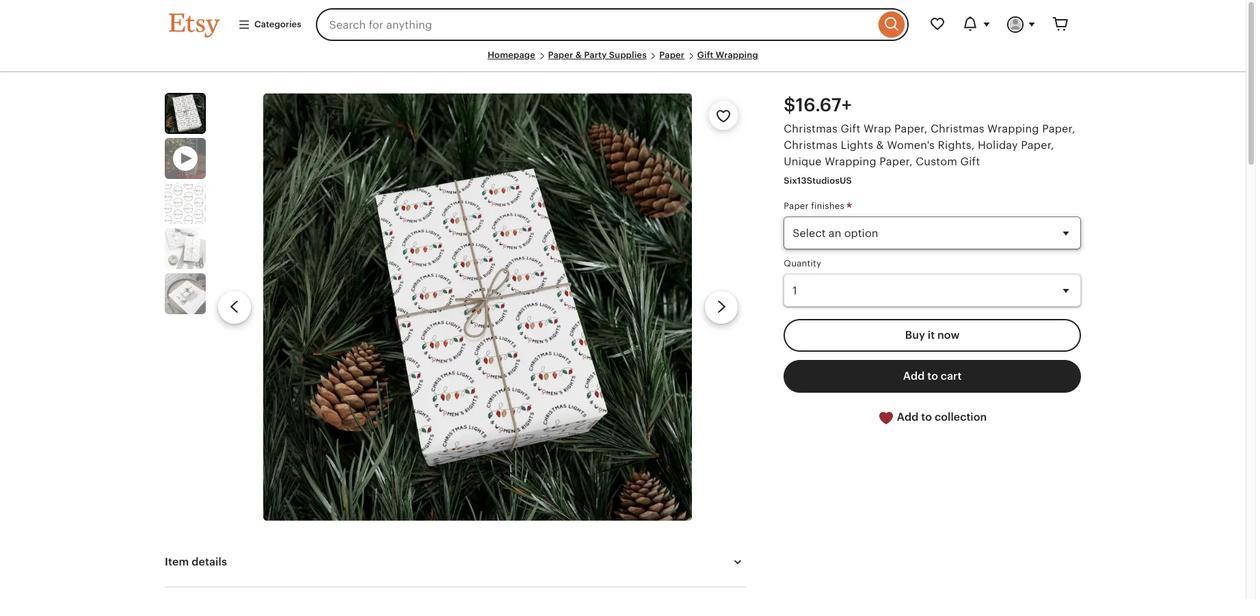 Task type: locate. For each thing, give the bounding box(es) containing it.
wrapping right paper link
[[716, 50, 758, 60]]

finishes
[[811, 201, 845, 211]]

1 vertical spatial &
[[876, 139, 884, 152]]

add down the add to cart button
[[897, 411, 919, 424]]

wrap
[[864, 123, 891, 136]]

item
[[165, 556, 189, 569]]

add to collection
[[894, 411, 987, 424]]

1 vertical spatial add
[[897, 411, 919, 424]]

paper left finishes at the right top of page
[[784, 201, 809, 211]]

& inside christmas gift wrap paper, christmas wrapping paper, christmas lights & women's rights, holiday paper, unique wrapping paper, custom gift
[[876, 139, 884, 152]]

1 vertical spatial to
[[921, 411, 932, 424]]

rights,
[[938, 139, 975, 152]]

wrapping down lights
[[825, 155, 877, 168]]

paper right supplies
[[659, 50, 685, 60]]

paper finishes
[[784, 201, 847, 211]]

unique
[[784, 155, 822, 168]]

gift down rights,
[[961, 155, 980, 168]]

categories button
[[228, 12, 312, 37]]

menu bar containing homepage
[[169, 49, 1077, 73]]

0 vertical spatial &
[[576, 50, 582, 60]]

gift
[[697, 50, 714, 60], [841, 123, 861, 136], [961, 155, 980, 168]]

0 horizontal spatial paper
[[548, 50, 573, 60]]

0 horizontal spatial wrapping
[[716, 50, 758, 60]]

six13studiosus link
[[784, 176, 852, 186]]

homepage
[[488, 50, 535, 60]]

holiday
[[978, 139, 1018, 152]]

women's
[[887, 139, 935, 152]]

1 horizontal spatial paper
[[659, 50, 685, 60]]

cart
[[941, 370, 962, 383]]

add to cart
[[903, 370, 962, 383]]

&
[[576, 50, 582, 60], [876, 139, 884, 152]]

& down wrap
[[876, 139, 884, 152]]

to for cart
[[927, 370, 938, 383]]

0 horizontal spatial gift
[[697, 50, 714, 60]]

lights
[[841, 139, 873, 152]]

gift right paper link
[[697, 50, 714, 60]]

christmas wrapping paper -christmas lights and womens rights image
[[264, 93, 692, 522], [166, 94, 204, 133]]

custom
[[916, 155, 958, 168]]

christmas down $16.67+
[[784, 123, 838, 136]]

paper link
[[659, 50, 685, 60]]

paper left "party"
[[548, 50, 573, 60]]

to left collection
[[921, 411, 932, 424]]

2 vertical spatial gift
[[961, 155, 980, 168]]

2 horizontal spatial wrapping
[[988, 123, 1039, 136]]

0 horizontal spatial &
[[576, 50, 582, 60]]

add
[[903, 370, 925, 383], [897, 411, 919, 424]]

supplies
[[609, 50, 647, 60]]

gift up lights
[[841, 123, 861, 136]]

christmas gift wrap paper christmas wrapping paper christmas image 4 image
[[165, 274, 206, 315]]

& left "party"
[[576, 50, 582, 60]]

to left cart
[[927, 370, 938, 383]]

add left cart
[[903, 370, 925, 383]]

2 horizontal spatial paper
[[784, 201, 809, 211]]

to
[[927, 370, 938, 383], [921, 411, 932, 424]]

gift wrapping
[[697, 50, 758, 60]]

details
[[192, 556, 227, 569]]

1 vertical spatial gift
[[841, 123, 861, 136]]

christmas gift wrap paper christmas wrapping paper christmas image 3 image
[[165, 229, 206, 270]]

six13studiosus
[[784, 176, 852, 186]]

paper
[[548, 50, 573, 60], [659, 50, 685, 60], [784, 201, 809, 211]]

christmas
[[784, 123, 838, 136], [931, 123, 985, 136], [784, 139, 838, 152]]

2 vertical spatial wrapping
[[825, 155, 877, 168]]

wrapping
[[716, 50, 758, 60], [988, 123, 1039, 136], [825, 155, 877, 168]]

gift wrapping link
[[697, 50, 758, 60]]

None search field
[[316, 8, 909, 41]]

menu bar
[[169, 49, 1077, 73]]

paper & party supplies
[[548, 50, 647, 60]]

0 vertical spatial add
[[903, 370, 925, 383]]

0 vertical spatial to
[[927, 370, 938, 383]]

paper for paper & party supplies
[[548, 50, 573, 60]]

christmas gift wrap paper christmas wrapping paper christmas image 2 image
[[165, 183, 206, 224]]

to for collection
[[921, 411, 932, 424]]

wrapping up holiday
[[988, 123, 1039, 136]]

party
[[584, 50, 607, 60]]

1 horizontal spatial &
[[876, 139, 884, 152]]

paper,
[[894, 123, 928, 136], [1042, 123, 1076, 136], [1021, 139, 1055, 152], [880, 155, 913, 168]]



Task type: describe. For each thing, give the bounding box(es) containing it.
christmas up rights,
[[931, 123, 985, 136]]

buy
[[905, 329, 925, 342]]

it
[[928, 329, 935, 342]]

categories banner
[[144, 0, 1102, 49]]

add for add to collection
[[897, 411, 919, 424]]

1 horizontal spatial christmas wrapping paper -christmas lights and womens rights image
[[264, 93, 692, 522]]

homepage link
[[488, 50, 535, 60]]

categories
[[254, 19, 301, 29]]

paper & party supplies link
[[548, 50, 647, 60]]

christmas up unique
[[784, 139, 838, 152]]

paper for paper finishes
[[784, 201, 809, 211]]

Search for anything text field
[[316, 8, 875, 41]]

1 vertical spatial wrapping
[[988, 123, 1039, 136]]

buy it now button
[[784, 320, 1081, 352]]

0 horizontal spatial christmas wrapping paper -christmas lights and womens rights image
[[166, 94, 204, 133]]

1 horizontal spatial wrapping
[[825, 155, 877, 168]]

0 vertical spatial wrapping
[[716, 50, 758, 60]]

now
[[938, 329, 960, 342]]

1 horizontal spatial gift
[[841, 123, 861, 136]]

add for add to cart
[[903, 370, 925, 383]]

item details
[[165, 556, 227, 569]]

buy it now
[[905, 329, 960, 342]]

item details button
[[153, 546, 758, 579]]

add to collection button
[[784, 402, 1081, 435]]

add to cart button
[[784, 361, 1081, 393]]

0 vertical spatial gift
[[697, 50, 714, 60]]

quantity
[[784, 259, 821, 269]]

$16.67+
[[784, 94, 852, 116]]

collection
[[935, 411, 987, 424]]

paper for paper link
[[659, 50, 685, 60]]

none search field inside the categories 'banner'
[[316, 8, 909, 41]]

christmas gift wrap paper, christmas wrapping paper, christmas lights & women's rights, holiday paper, unique wrapping paper, custom gift
[[784, 123, 1076, 168]]

2 horizontal spatial gift
[[961, 155, 980, 168]]



Task type: vqa. For each thing, say whether or not it's contained in the screenshot.
"RIGHTS,"
yes



